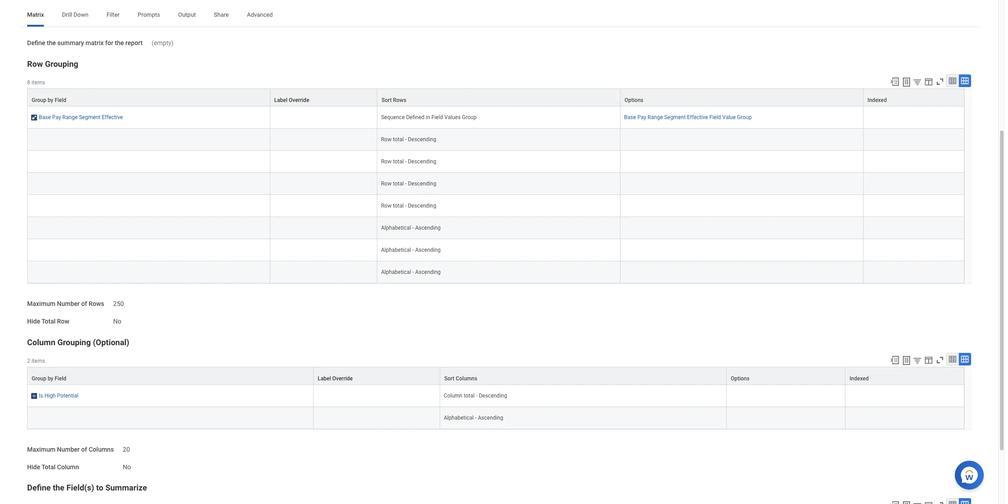 Task type: locate. For each thing, give the bounding box(es) containing it.
alphabetical - ascending row inside column grouping (optional) group
[[27, 408, 965, 430]]

2 vertical spatial expand table image
[[960, 501, 969, 505]]

toolbar
[[886, 74, 971, 88], [886, 353, 971, 367], [886, 499, 971, 505]]

1 vertical spatial of
[[81, 446, 87, 454]]

group
[[32, 97, 46, 103], [462, 114, 477, 120], [737, 114, 752, 120], [32, 376, 46, 382]]

1 vertical spatial no
[[123, 464, 131, 471]]

label override inside row grouping group
[[274, 97, 309, 103]]

export to worksheets image inside row grouping group
[[901, 77, 912, 87]]

label override button for row grouping
[[270, 89, 377, 106]]

row
[[27, 59, 43, 68], [381, 136, 392, 143], [381, 158, 392, 165], [381, 181, 392, 187], [381, 203, 392, 209], [57, 318, 69, 325]]

2 group by field from the top
[[32, 376, 66, 382]]

options inside row grouping group
[[625, 97, 644, 103]]

1 range from the left
[[62, 114, 78, 120]]

0 vertical spatial label override button
[[270, 89, 377, 106]]

group by field
[[32, 97, 66, 103], [32, 376, 66, 382]]

tab list
[[18, 5, 980, 27]]

1 horizontal spatial label
[[318, 376, 331, 382]]

1 vertical spatial fullscreen image
[[935, 501, 945, 505]]

hide for row grouping
[[27, 318, 40, 325]]

20
[[123, 446, 130, 454]]

number up hide total column
[[57, 446, 80, 454]]

1 vertical spatial options button
[[727, 368, 845, 385]]

table image inside column grouping (optional) group
[[948, 355, 957, 364]]

column total - descending element
[[444, 391, 507, 399]]

column grouping (optional) button
[[27, 338, 129, 347]]

report
[[125, 39, 143, 46]]

number inside column grouping (optional) group
[[57, 446, 80, 454]]

hide inside row grouping group
[[27, 318, 40, 325]]

1 segment from the left
[[79, 114, 100, 120]]

0 horizontal spatial label
[[274, 97, 287, 103]]

grouping down summary
[[45, 59, 78, 68]]

0 vertical spatial define
[[27, 39, 45, 46]]

by inside column header
[[48, 376, 53, 382]]

items right 2
[[32, 358, 45, 365]]

0 horizontal spatial pay
[[52, 114, 61, 120]]

2 effective from the left
[[687, 114, 708, 120]]

2 define from the top
[[27, 484, 51, 493]]

alphabetical - ascending row
[[27, 217, 965, 240], [27, 240, 965, 262], [27, 262, 965, 284], [27, 408, 965, 430]]

1 vertical spatial export to worksheets image
[[901, 356, 912, 366]]

pay
[[52, 114, 61, 120], [638, 114, 646, 120]]

by
[[48, 97, 53, 103], [48, 376, 53, 382]]

3 row total - descending from the top
[[381, 181, 436, 187]]

options button inside column grouping (optional) group
[[727, 368, 845, 385]]

by up the base pay range segment effective link
[[48, 97, 53, 103]]

column
[[27, 338, 55, 347], [444, 393, 462, 399], [57, 464, 79, 471]]

column grouping (optional)
[[27, 338, 129, 347]]

1 horizontal spatial range
[[648, 114, 663, 120]]

summarize
[[105, 484, 147, 493]]

group by field inside row grouping group
[[32, 97, 66, 103]]

sort up sequence in the top left of the page
[[382, 97, 392, 103]]

group right value
[[737, 114, 752, 120]]

0 vertical spatial options button
[[621, 89, 863, 106]]

3 click to view/edit grid preferences image from the top
[[924, 501, 934, 505]]

alphabetical - ascending element
[[381, 223, 441, 231], [381, 245, 441, 254], [381, 268, 441, 276], [444, 413, 503, 422]]

effective for base pay range segment effective
[[102, 114, 123, 120]]

hide total column
[[27, 464, 79, 471]]

options button for row grouping
[[621, 89, 863, 106]]

1 vertical spatial expand table image
[[960, 355, 969, 364]]

0 vertical spatial click to view/edit grid preferences image
[[924, 77, 934, 87]]

group by field image for column grouping (optional)
[[31, 393, 37, 400]]

field left value
[[709, 114, 721, 120]]

0 vertical spatial options
[[625, 97, 644, 103]]

row containing is high potential
[[27, 385, 965, 408]]

fullscreen image for 'click to view/edit grid preferences' 'icon' within define the field(s) to summarize group
[[935, 501, 945, 505]]

4 row from the top
[[27, 385, 965, 408]]

1 vertical spatial export to excel image
[[890, 501, 900, 505]]

total down maximum number of columns
[[42, 464, 56, 471]]

1 click to view/edit grid preferences image from the top
[[924, 77, 934, 87]]

2 expand table image from the top
[[960, 355, 969, 364]]

0 vertical spatial rows
[[393, 97, 406, 103]]

number up the hide total row
[[57, 301, 80, 308]]

hide down maximum number of rows
[[27, 318, 40, 325]]

maximum up the hide total row
[[27, 301, 55, 308]]

0 vertical spatial group by field image
[[31, 114, 37, 121]]

define the summary matrix for the report
[[27, 39, 143, 46]]

0 vertical spatial table image
[[948, 355, 957, 364]]

0 vertical spatial label
[[274, 97, 287, 103]]

3 select to filter grid data image from the top
[[913, 502, 922, 505]]

1 vertical spatial label override
[[318, 376, 353, 382]]

maximum inside row grouping group
[[27, 301, 55, 308]]

export to worksheets image
[[901, 77, 912, 87], [901, 356, 912, 366]]

sort inside the sort columns popup button
[[444, 376, 454, 382]]

1 fullscreen image from the top
[[935, 356, 945, 365]]

define for define the field(s) to summarize
[[27, 484, 51, 493]]

0 vertical spatial of
[[81, 301, 87, 308]]

1 vertical spatial sort
[[444, 376, 454, 382]]

no down the 250
[[113, 318, 121, 325]]

column grouping (optional) group
[[27, 337, 971, 472]]

0 vertical spatial override
[[289, 97, 309, 103]]

no
[[113, 318, 121, 325], [123, 464, 131, 471]]

in
[[426, 114, 430, 120]]

group by field image
[[31, 114, 37, 121], [31, 393, 37, 400]]

select to filter grid data image for row grouping
[[913, 77, 922, 87]]

1 maximum from the top
[[27, 301, 55, 308]]

table image
[[948, 76, 957, 85]]

0 vertical spatial items
[[32, 79, 45, 86]]

options
[[625, 97, 644, 103], [731, 376, 750, 382]]

row containing base pay range segment effective
[[27, 106, 965, 129]]

1 vertical spatial group by field image
[[31, 393, 37, 400]]

1 vertical spatial by
[[48, 376, 53, 382]]

base pay range segment effective field value group
[[624, 114, 752, 120]]

click to view/edit grid preferences image inside column grouping (optional) group
[[924, 356, 934, 365]]

override
[[289, 97, 309, 103], [332, 376, 353, 382]]

sort for row grouping
[[382, 97, 392, 103]]

ascending
[[415, 225, 441, 231], [415, 247, 441, 254], [415, 269, 441, 276], [478, 415, 503, 422]]

total inside column grouping (optional) group
[[42, 464, 56, 471]]

ascending inside column grouping (optional) group
[[478, 415, 503, 422]]

2 click to view/edit grid preferences image from the top
[[924, 356, 934, 365]]

2 row total - descending element from the top
[[381, 157, 436, 165]]

label
[[274, 97, 287, 103], [318, 376, 331, 382]]

0 vertical spatial indexed button
[[864, 89, 964, 106]]

0 vertical spatial export to excel image
[[890, 356, 900, 365]]

-
[[405, 136, 407, 143], [405, 158, 407, 165], [405, 181, 407, 187], [405, 203, 407, 209], [412, 225, 414, 231], [412, 247, 414, 254], [412, 269, 414, 276], [476, 393, 478, 399], [475, 415, 477, 422]]

2 items from the top
[[32, 358, 45, 365]]

row total - descending element for 1st row total - descending row from the top of the row grouping group
[[381, 134, 436, 143]]

1 horizontal spatial options
[[731, 376, 750, 382]]

2 pay from the left
[[638, 114, 646, 120]]

3 toolbar from the top
[[886, 499, 971, 505]]

base for base pay range segment effective
[[39, 114, 51, 120]]

2 vertical spatial column
[[57, 464, 79, 471]]

0 vertical spatial number
[[57, 301, 80, 308]]

0 horizontal spatial effective
[[102, 114, 123, 120]]

column down maximum number of columns
[[57, 464, 79, 471]]

number inside row grouping group
[[57, 301, 80, 308]]

items inside column grouping (optional) group
[[32, 358, 45, 365]]

1 vertical spatial define
[[27, 484, 51, 493]]

define up row grouping
[[27, 39, 45, 46]]

no down 20
[[123, 464, 131, 471]]

group by field image down 8 items
[[31, 114, 37, 121]]

2 row from the top
[[27, 106, 965, 129]]

label override inside column grouping (optional) group
[[318, 376, 353, 382]]

1 vertical spatial toolbar
[[886, 353, 971, 367]]

rows
[[393, 97, 406, 103], [89, 301, 104, 308]]

row total - descending element for second row total - descending row from the top of the row grouping group
[[381, 157, 436, 165]]

summary
[[57, 39, 84, 46]]

group by field up high
[[32, 376, 66, 382]]

matrix
[[86, 39, 104, 46]]

base pay range segment effective
[[39, 114, 123, 120]]

click to view/edit grid preferences image inside define the field(s) to summarize group
[[924, 501, 934, 505]]

2 of from the top
[[81, 446, 87, 454]]

rows inside sort rows popup button
[[393, 97, 406, 103]]

of inside row grouping group
[[81, 301, 87, 308]]

0 horizontal spatial segment
[[79, 114, 100, 120]]

pay for base pay range segment effective field value group
[[638, 114, 646, 120]]

of for column grouping (optional)
[[81, 446, 87, 454]]

field inside column header
[[55, 376, 66, 382]]

0 vertical spatial select to filter grid data image
[[913, 77, 922, 87]]

1 vertical spatial hide
[[27, 464, 40, 471]]

label override button for column grouping (optional)
[[314, 368, 440, 385]]

1 horizontal spatial rows
[[393, 97, 406, 103]]

items right 8 on the top
[[32, 79, 45, 86]]

field up the base pay range segment effective link
[[55, 97, 66, 103]]

no inside row grouping group
[[113, 318, 121, 325]]

sort rows button
[[378, 89, 620, 106]]

grouping down the hide total row
[[57, 338, 91, 347]]

1 horizontal spatial effective
[[687, 114, 708, 120]]

2 export to excel image from the top
[[890, 501, 900, 505]]

maximum number of rows
[[27, 301, 104, 308]]

columns left 20
[[89, 446, 114, 454]]

value
[[722, 114, 736, 120]]

1 vertical spatial label
[[318, 376, 331, 382]]

0 vertical spatial label override
[[274, 97, 309, 103]]

sort up column total - descending element at the bottom of the page
[[444, 376, 454, 382]]

range for base pay range segment effective
[[62, 114, 78, 120]]

2 export to worksheets image from the top
[[901, 356, 912, 366]]

indexed
[[868, 97, 887, 103], [850, 376, 869, 382]]

1 group by field from the top
[[32, 97, 66, 103]]

2 vertical spatial select to filter grid data image
[[913, 502, 922, 505]]

column up 2 items
[[27, 338, 55, 347]]

2 row total - descending row from the top
[[27, 151, 965, 173]]

label override button
[[270, 89, 377, 106], [314, 368, 440, 385]]

1 export to worksheets image from the top
[[901, 77, 912, 87]]

hide inside column grouping (optional) group
[[27, 464, 40, 471]]

toolbar inside column grouping (optional) group
[[886, 353, 971, 367]]

rows left the 250
[[89, 301, 104, 308]]

0 vertical spatial sort
[[382, 97, 392, 103]]

expand table image inside column grouping (optional) group
[[960, 355, 969, 364]]

0 vertical spatial column
[[27, 338, 55, 347]]

options inside column grouping (optional) group
[[731, 376, 750, 382]]

number for row
[[57, 301, 80, 308]]

total
[[393, 136, 404, 143], [393, 158, 404, 165], [393, 181, 404, 187], [393, 203, 404, 209], [464, 393, 475, 399]]

indexed for row grouping
[[868, 97, 887, 103]]

segment for base pay range segment effective field value group
[[664, 114, 686, 120]]

3 row total - descending row from the top
[[27, 173, 965, 195]]

1 vertical spatial grouping
[[57, 338, 91, 347]]

1 vertical spatial columns
[[89, 446, 114, 454]]

0 horizontal spatial range
[[62, 114, 78, 120]]

is high potential
[[39, 393, 79, 399]]

no inside column grouping (optional) group
[[123, 464, 131, 471]]

0 horizontal spatial no
[[113, 318, 121, 325]]

2 row total - descending from the top
[[381, 158, 436, 165]]

label inside column grouping (optional) group
[[318, 376, 331, 382]]

0 vertical spatial grouping
[[45, 59, 78, 68]]

1 expand table image from the top
[[960, 76, 969, 85]]

1 vertical spatial group by field button
[[28, 368, 313, 385]]

group right values
[[462, 114, 477, 120]]

group by field button
[[28, 89, 270, 106], [28, 368, 313, 385]]

label override
[[274, 97, 309, 103], [318, 376, 353, 382]]

4 row total - descending element from the top
[[381, 201, 436, 209]]

table image inside define the field(s) to summarize group
[[948, 501, 957, 505]]

by inside row grouping group
[[48, 97, 53, 103]]

1 number from the top
[[57, 301, 80, 308]]

row total - descending row
[[27, 129, 965, 151], [27, 151, 965, 173], [27, 173, 965, 195], [27, 195, 965, 217]]

1 select to filter grid data image from the top
[[913, 77, 922, 87]]

1 vertical spatial indexed
[[850, 376, 869, 382]]

1 horizontal spatial sort
[[444, 376, 454, 382]]

0 horizontal spatial label override
[[274, 97, 309, 103]]

0 horizontal spatial options
[[625, 97, 644, 103]]

no for column grouping (optional)
[[123, 464, 131, 471]]

maximum number of columns element
[[123, 441, 130, 455]]

descending
[[408, 136, 436, 143], [408, 158, 436, 165], [408, 181, 436, 187], [408, 203, 436, 209], [479, 393, 507, 399]]

click to view/edit grid preferences image
[[924, 77, 934, 87], [924, 356, 934, 365], [924, 501, 934, 505]]

field
[[55, 97, 66, 103], [432, 114, 443, 120], [709, 114, 721, 120], [55, 376, 66, 382]]

override inside row grouping group
[[289, 97, 309, 103]]

maximum
[[27, 301, 55, 308], [27, 446, 55, 454]]

export to excel image for 'click to view/edit grid preferences' 'icon' in the column grouping (optional) group
[[890, 356, 900, 365]]

1 effective from the left
[[102, 114, 123, 120]]

field right in
[[432, 114, 443, 120]]

row for second row total - descending row from the top of the row grouping group
[[381, 158, 392, 165]]

hide total row
[[27, 318, 69, 325]]

1 vertical spatial click to view/edit grid preferences image
[[924, 356, 934, 365]]

1 define from the top
[[27, 39, 45, 46]]

1 by from the top
[[48, 97, 53, 103]]

base
[[39, 114, 51, 120], [624, 114, 636, 120]]

hide
[[27, 318, 40, 325], [27, 464, 40, 471]]

define for define the summary matrix for the report
[[27, 39, 45, 46]]

row total - descending for second row total - descending row from the top of the row grouping group
[[381, 158, 436, 165]]

group by field image left is
[[31, 393, 37, 400]]

2 toolbar from the top
[[886, 353, 971, 367]]

1 vertical spatial table image
[[948, 501, 957, 505]]

items inside row grouping group
[[32, 79, 45, 86]]

select to filter grid data image inside column grouping (optional) group
[[913, 356, 922, 365]]

4 row total - descending row from the top
[[27, 195, 965, 217]]

items for row
[[32, 79, 45, 86]]

export to excel image
[[890, 356, 900, 365], [890, 501, 900, 505]]

define inside group
[[27, 484, 51, 493]]

1 vertical spatial items
[[32, 358, 45, 365]]

1 horizontal spatial override
[[332, 376, 353, 382]]

1 row total - descending from the top
[[381, 136, 436, 143]]

column down sort columns
[[444, 393, 462, 399]]

0 vertical spatial no
[[113, 318, 121, 325]]

4 row total - descending from the top
[[381, 203, 436, 209]]

descending inside column grouping (optional) group
[[479, 393, 507, 399]]

rows up sequence in the top left of the page
[[393, 97, 406, 103]]

2 table image from the top
[[948, 501, 957, 505]]

0 vertical spatial columns
[[456, 376, 477, 382]]

group by field for group by field "popup button" in the column header
[[32, 376, 66, 382]]

indexed button
[[864, 89, 964, 106], [846, 368, 964, 385]]

select to filter grid data image inside row grouping group
[[913, 77, 922, 87]]

descending for row total - descending element corresponding to second row total - descending row from the bottom of the row grouping group
[[408, 181, 436, 187]]

grouping
[[45, 59, 78, 68], [57, 338, 91, 347]]

define
[[27, 39, 45, 46], [27, 484, 51, 493]]

2 hide from the top
[[27, 464, 40, 471]]

number for column
[[57, 446, 80, 454]]

group down 8 items
[[32, 97, 46, 103]]

0 horizontal spatial base
[[39, 114, 51, 120]]

group by field image inside column grouping (optional) group
[[31, 393, 37, 400]]

label inside row grouping group
[[274, 97, 287, 103]]

0 vertical spatial fullscreen image
[[935, 356, 945, 365]]

sort inside sort rows popup button
[[382, 97, 392, 103]]

1 total from the top
[[42, 318, 56, 325]]

override for column grouping (optional)
[[332, 376, 353, 382]]

1 vertical spatial number
[[57, 446, 80, 454]]

of
[[81, 301, 87, 308], [81, 446, 87, 454]]

row
[[27, 88, 965, 106], [27, 106, 965, 129], [27, 367, 965, 386], [27, 385, 965, 408]]

the inside group
[[53, 484, 64, 493]]

field up is high potential link
[[55, 376, 66, 382]]

0 horizontal spatial column
[[27, 338, 55, 347]]

items
[[32, 79, 45, 86], [32, 358, 45, 365]]

2 range from the left
[[648, 114, 663, 120]]

0 vertical spatial hide
[[27, 318, 40, 325]]

3 row total - descending element from the top
[[381, 179, 436, 187]]

1 group by field image from the top
[[31, 114, 37, 121]]

0 vertical spatial export to worksheets image
[[901, 77, 912, 87]]

1 export to excel image from the top
[[890, 356, 900, 365]]

1 horizontal spatial columns
[[456, 376, 477, 382]]

group by field image inside row grouping group
[[31, 114, 37, 121]]

effective
[[102, 114, 123, 120], [687, 114, 708, 120]]

indexed inside row grouping group
[[868, 97, 887, 103]]

sort
[[382, 97, 392, 103], [444, 376, 454, 382]]

sequence defined in field values group
[[381, 114, 477, 120]]

1 vertical spatial rows
[[89, 301, 104, 308]]

expand table image for row grouping
[[960, 76, 969, 85]]

range
[[62, 114, 78, 120], [648, 114, 663, 120]]

output
[[178, 11, 196, 18]]

column for column grouping (optional)
[[27, 338, 55, 347]]

1 vertical spatial override
[[332, 376, 353, 382]]

1 hide from the top
[[27, 318, 40, 325]]

maximum inside column grouping (optional) group
[[27, 446, 55, 454]]

total
[[42, 318, 56, 325], [42, 464, 56, 471]]

1 vertical spatial column
[[444, 393, 462, 399]]

total inside row
[[464, 393, 475, 399]]

override for row grouping
[[289, 97, 309, 103]]

1 vertical spatial options
[[731, 376, 750, 382]]

base pay range segment effective link
[[39, 112, 123, 120]]

row total - descending element
[[381, 134, 436, 143], [381, 157, 436, 165], [381, 179, 436, 187], [381, 201, 436, 209]]

0 vertical spatial toolbar
[[886, 74, 971, 88]]

2 maximum from the top
[[27, 446, 55, 454]]

select to filter grid data image
[[913, 77, 922, 87], [913, 356, 922, 365], [913, 502, 922, 505]]

2 segment from the left
[[664, 114, 686, 120]]

options for column grouping (optional)
[[731, 376, 750, 382]]

2 vertical spatial toolbar
[[886, 499, 971, 505]]

total inside row grouping group
[[42, 318, 56, 325]]

segment
[[79, 114, 100, 120], [664, 114, 686, 120]]

override inside column grouping (optional) group
[[332, 376, 353, 382]]

hide for column grouping (optional)
[[27, 464, 40, 471]]

columns up column total - descending element at the bottom of the page
[[456, 376, 477, 382]]

group inside column header
[[32, 376, 46, 382]]

of inside column grouping (optional) group
[[81, 446, 87, 454]]

0 vertical spatial expand table image
[[960, 76, 969, 85]]

2 fullscreen image from the top
[[935, 501, 945, 505]]

the
[[47, 39, 56, 46], [115, 39, 124, 46], [53, 484, 64, 493]]

the down hide total column
[[53, 484, 64, 493]]

1 vertical spatial select to filter grid data image
[[913, 356, 922, 365]]

toolbar inside row grouping group
[[886, 74, 971, 88]]

column total - descending
[[444, 393, 507, 399]]

hide down maximum number of columns
[[27, 464, 40, 471]]

descending for column total - descending element at the bottom of the page
[[479, 393, 507, 399]]

1 horizontal spatial no
[[123, 464, 131, 471]]

1 row total - descending element from the top
[[381, 134, 436, 143]]

label for row grouping
[[274, 97, 287, 103]]

1 base from the left
[[39, 114, 51, 120]]

2 base from the left
[[624, 114, 636, 120]]

of up define the field(s) to summarize button
[[81, 446, 87, 454]]

row for 1st row total - descending row from the top of the row grouping group
[[381, 136, 392, 143]]

group up is
[[32, 376, 46, 382]]

total for column
[[42, 464, 56, 471]]

1 horizontal spatial pay
[[638, 114, 646, 120]]

2 by from the top
[[48, 376, 53, 382]]

1 toolbar from the top
[[886, 74, 971, 88]]

options button
[[621, 89, 863, 106], [727, 368, 845, 385]]

advanced
[[247, 11, 273, 18]]

0 vertical spatial group by field
[[32, 97, 66, 103]]

is
[[39, 393, 43, 399]]

0 horizontal spatial override
[[289, 97, 309, 103]]

2 number from the top
[[57, 446, 80, 454]]

0 vertical spatial maximum
[[27, 301, 55, 308]]

the for summary
[[47, 39, 56, 46]]

1 horizontal spatial column
[[57, 464, 79, 471]]

columns
[[456, 376, 477, 382], [89, 446, 114, 454]]

1 vertical spatial indexed button
[[846, 368, 964, 385]]

1 vertical spatial label override button
[[314, 368, 440, 385]]

1 of from the top
[[81, 301, 87, 308]]

alphabetical
[[381, 225, 411, 231], [381, 247, 411, 254], [381, 269, 411, 276], [444, 415, 474, 422]]

column inside row
[[444, 393, 462, 399]]

2 vertical spatial click to view/edit grid preferences image
[[924, 501, 934, 505]]

row total - descending
[[381, 136, 436, 143], [381, 158, 436, 165], [381, 181, 436, 187], [381, 203, 436, 209]]

click to view/edit grid preferences image inside row grouping group
[[924, 77, 934, 87]]

row total - descending for first row total - descending row from the bottom
[[381, 203, 436, 209]]

number
[[57, 301, 80, 308], [57, 446, 80, 454]]

1 horizontal spatial segment
[[664, 114, 686, 120]]

table image
[[948, 355, 957, 364], [948, 501, 957, 505]]

1 table image from the top
[[948, 355, 957, 364]]

total down maximum number of rows
[[42, 318, 56, 325]]

cell
[[270, 106, 378, 129], [864, 106, 965, 129], [270, 129, 378, 151], [864, 129, 965, 151], [27, 151, 270, 173], [270, 151, 378, 173], [621, 151, 864, 173], [864, 151, 965, 173], [270, 173, 378, 195], [621, 173, 864, 195], [864, 173, 965, 195], [27, 195, 270, 217], [270, 195, 378, 217], [621, 195, 864, 217], [864, 195, 965, 217], [270, 217, 378, 240], [621, 217, 864, 240], [864, 217, 965, 240], [27, 240, 270, 262], [270, 240, 378, 262], [621, 240, 864, 262], [864, 240, 965, 262], [270, 262, 378, 284], [621, 262, 864, 284], [864, 262, 965, 284], [314, 385, 440, 408], [727, 385, 846, 408], [846, 385, 965, 408], [314, 408, 440, 430], [727, 408, 846, 430], [846, 408, 965, 430]]

1 vertical spatial total
[[42, 464, 56, 471]]

hide total row element
[[113, 313, 121, 326]]

columns inside popup button
[[456, 376, 477, 382]]

toolbar inside define the field(s) to summarize group
[[886, 499, 971, 505]]

0 vertical spatial total
[[42, 318, 56, 325]]

group by field down 8 items
[[32, 97, 66, 103]]

group by field image for row grouping
[[31, 114, 37, 121]]

options button inside row grouping group
[[621, 89, 863, 106]]

2 group by field image from the top
[[31, 393, 37, 400]]

3 row from the top
[[27, 367, 965, 386]]

2 horizontal spatial column
[[444, 393, 462, 399]]

maximum up hide total column
[[27, 446, 55, 454]]

1 horizontal spatial base
[[624, 114, 636, 120]]

sort columns
[[444, 376, 477, 382]]

1 vertical spatial group by field
[[32, 376, 66, 382]]

filter
[[107, 11, 120, 18]]

0 horizontal spatial sort
[[382, 97, 392, 103]]

expand table image
[[960, 76, 969, 85], [960, 355, 969, 364], [960, 501, 969, 505]]

0 vertical spatial by
[[48, 97, 53, 103]]

the right for
[[115, 39, 124, 46]]

1 vertical spatial maximum
[[27, 446, 55, 454]]

matrix
[[27, 11, 44, 18]]

by up high
[[48, 376, 53, 382]]

fullscreen image
[[935, 356, 945, 365], [935, 501, 945, 505]]

0 vertical spatial group by field button
[[28, 89, 270, 106]]

1 horizontal spatial label override
[[318, 376, 353, 382]]

4 alphabetical - ascending row from the top
[[27, 408, 965, 430]]

2 select to filter grid data image from the top
[[913, 356, 922, 365]]

2 total from the top
[[42, 464, 56, 471]]

0 vertical spatial indexed
[[868, 97, 887, 103]]

2 group by field button from the top
[[28, 368, 313, 385]]

of left the 250
[[81, 301, 87, 308]]

1 items from the top
[[32, 79, 45, 86]]

toolbar for row grouping
[[886, 74, 971, 88]]

the left summary
[[47, 39, 56, 46]]

label override for column grouping (optional)
[[318, 376, 353, 382]]

group by field button inside column header
[[28, 368, 313, 385]]

define the field(s) to summarize group
[[27, 483, 971, 505]]

alphabetical - ascending
[[381, 225, 441, 231], [381, 247, 441, 254], [381, 269, 441, 276], [444, 415, 503, 422]]

expand table image for column grouping (optional)
[[960, 355, 969, 364]]

define down hide total column
[[27, 484, 51, 493]]

indexed inside column grouping (optional) group
[[850, 376, 869, 382]]

1 pay from the left
[[52, 114, 61, 120]]

group by field inside column header
[[32, 376, 66, 382]]



Task type: vqa. For each thing, say whether or not it's contained in the screenshot.
'Today' Button
no



Task type: describe. For each thing, give the bounding box(es) containing it.
by for second group by field "popup button" from the bottom of the page
[[48, 97, 53, 103]]

3 alphabetical - ascending row from the top
[[27, 262, 965, 284]]

export to excel image for 'click to view/edit grid preferences' 'icon' within define the field(s) to summarize group
[[890, 501, 900, 505]]

group by field column header
[[27, 367, 314, 386]]

toolbar for column grouping (optional)
[[886, 353, 971, 367]]

prompts
[[138, 11, 160, 18]]

maximum number of rows element
[[113, 295, 124, 309]]

export to worksheets image for row grouping
[[901, 77, 912, 87]]

indexed button for row grouping
[[864, 89, 964, 106]]

indexed button for column grouping (optional)
[[846, 368, 964, 385]]

values
[[444, 114, 461, 120]]

indexed for column grouping (optional)
[[850, 376, 869, 382]]

grouping for column
[[57, 338, 91, 347]]

is high potential link
[[39, 391, 79, 399]]

sort rows
[[382, 97, 406, 103]]

maximum for column
[[27, 446, 55, 454]]

alphabetical inside column grouping (optional) group
[[444, 415, 474, 422]]

row total - descending for second row total - descending row from the bottom of the row grouping group
[[381, 181, 436, 187]]

maximum number of columns
[[27, 446, 114, 454]]

row grouping group
[[27, 59, 971, 327]]

row for first row total - descending row from the bottom
[[381, 203, 392, 209]]

label override for row grouping
[[274, 97, 309, 103]]

0 horizontal spatial rows
[[89, 301, 104, 308]]

2 items
[[27, 358, 45, 365]]

(empty)
[[152, 39, 174, 46]]

row for second row total - descending row from the bottom of the row grouping group
[[381, 181, 392, 187]]

drill down
[[62, 11, 88, 18]]

the for field(s)
[[53, 484, 64, 493]]

total for row
[[42, 318, 56, 325]]

row grouping button
[[27, 59, 78, 68]]

250
[[113, 301, 124, 308]]

8 items
[[27, 79, 45, 86]]

potential
[[57, 393, 79, 399]]

sort columns button
[[440, 368, 726, 385]]

8
[[27, 79, 30, 86]]

descending for row total - descending element corresponding to second row total - descending row from the top of the row grouping group
[[408, 158, 436, 165]]

down
[[74, 11, 88, 18]]

sequence
[[381, 114, 405, 120]]

share
[[214, 11, 229, 18]]

tab list containing matrix
[[18, 5, 980, 27]]

defined
[[406, 114, 425, 120]]

0 horizontal spatial columns
[[89, 446, 114, 454]]

pay for base pay range segment effective
[[52, 114, 61, 120]]

click to view/edit grid preferences image for row grouping
[[924, 77, 934, 87]]

export to worksheets image for column grouping (optional)
[[901, 356, 912, 366]]

column for column total - descending
[[444, 393, 462, 399]]

table image for fullscreen icon corresponding to 'click to view/edit grid preferences' 'icon' within define the field(s) to summarize group
[[948, 501, 957, 505]]

grouping for row
[[45, 59, 78, 68]]

to
[[96, 484, 103, 493]]

define the field(s) to summarize
[[27, 484, 147, 493]]

1 row total - descending row from the top
[[27, 129, 965, 151]]

table image for 'click to view/edit grid preferences' 'icon' in the column grouping (optional) group's fullscreen icon
[[948, 355, 957, 364]]

row grouping
[[27, 59, 78, 68]]

no for row grouping
[[113, 318, 121, 325]]

(optional)
[[93, 338, 129, 347]]

row total - descending element for first row total - descending row from the bottom
[[381, 201, 436, 209]]

segment for base pay range segment effective
[[79, 114, 100, 120]]

select to filter grid data image inside define the field(s) to summarize group
[[913, 502, 922, 505]]

2 alphabetical - ascending row from the top
[[27, 240, 965, 262]]

descending for row total - descending element corresponding to first row total - descending row from the bottom
[[408, 203, 436, 209]]

descending for row total - descending element corresponding to 1st row total - descending row from the top of the row grouping group
[[408, 136, 436, 143]]

label for column grouping (optional)
[[318, 376, 331, 382]]

items for column
[[32, 358, 45, 365]]

for
[[105, 39, 113, 46]]

1 row from the top
[[27, 88, 965, 106]]

hide total column element
[[123, 459, 131, 472]]

fullscreen image for 'click to view/edit grid preferences' 'icon' in the column grouping (optional) group
[[935, 356, 945, 365]]

alphabetical - ascending inside column grouping (optional) group
[[444, 415, 503, 422]]

base pay range segment effective field value group link
[[624, 112, 752, 120]]

fullscreen image
[[935, 77, 945, 87]]

row total - descending for 1st row total - descending row from the top of the row grouping group
[[381, 136, 436, 143]]

1 alphabetical - ascending row from the top
[[27, 217, 965, 240]]

click to view/edit grid preferences image for column grouping (optional)
[[924, 356, 934, 365]]

high
[[44, 393, 56, 399]]

base for base pay range segment effective field value group
[[624, 114, 636, 120]]

drill
[[62, 11, 72, 18]]

effective for base pay range segment effective field value group
[[687, 114, 708, 120]]

options for row grouping
[[625, 97, 644, 103]]

2
[[27, 358, 30, 365]]

by for group by field "popup button" in the column header
[[48, 376, 53, 382]]

sequence defined in field values group element
[[381, 112, 477, 120]]

3 expand table image from the top
[[960, 501, 969, 505]]

export to excel image
[[890, 77, 900, 87]]

range for base pay range segment effective field value group
[[648, 114, 663, 120]]

export to worksheets image
[[901, 501, 912, 505]]

select to filter grid data image for column grouping (optional)
[[913, 356, 922, 365]]

options button for column grouping (optional)
[[727, 368, 845, 385]]

row total - descending element for second row total - descending row from the bottom of the row grouping group
[[381, 179, 436, 187]]

field(s)
[[66, 484, 94, 493]]

1 group by field button from the top
[[28, 89, 270, 106]]

sort for column grouping (optional)
[[444, 376, 454, 382]]

maximum for row
[[27, 301, 55, 308]]

group by field for second group by field "popup button" from the bottom of the page
[[32, 97, 66, 103]]

of for row grouping
[[81, 301, 87, 308]]

define the field(s) to summarize button
[[27, 484, 147, 493]]



